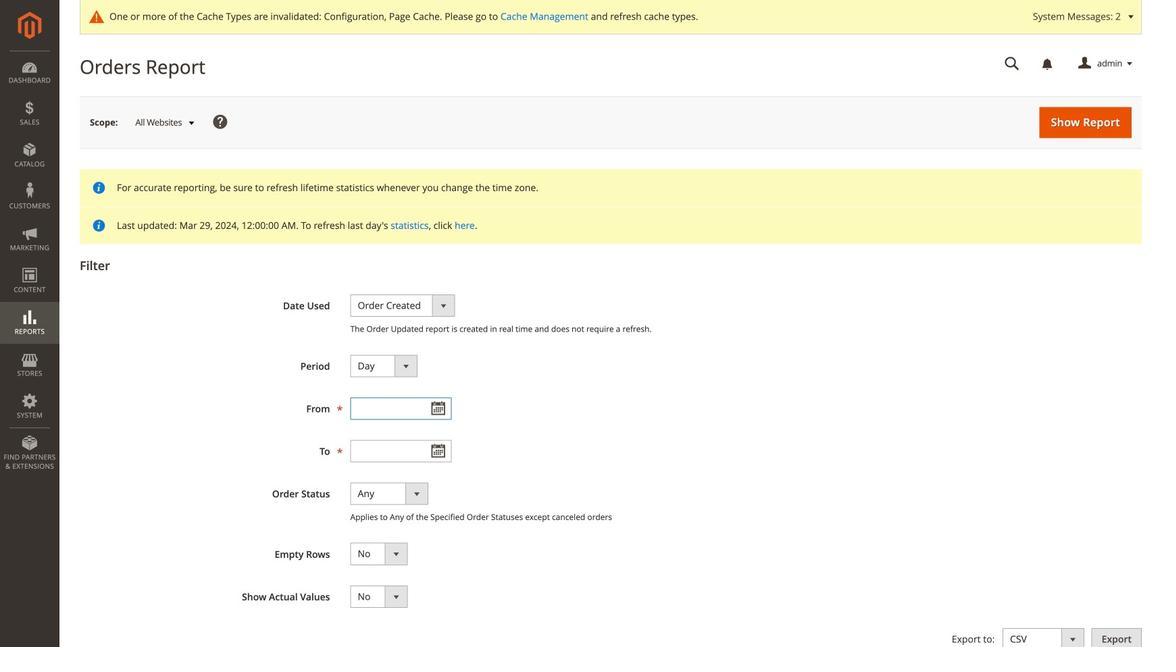 Task type: locate. For each thing, give the bounding box(es) containing it.
magento admin panel image
[[18, 11, 42, 39]]

menu bar
[[0, 51, 59, 478]]

None text field
[[995, 52, 1029, 76], [350, 440, 452, 462], [995, 52, 1029, 76], [350, 440, 452, 462]]

None text field
[[350, 397, 452, 420]]



